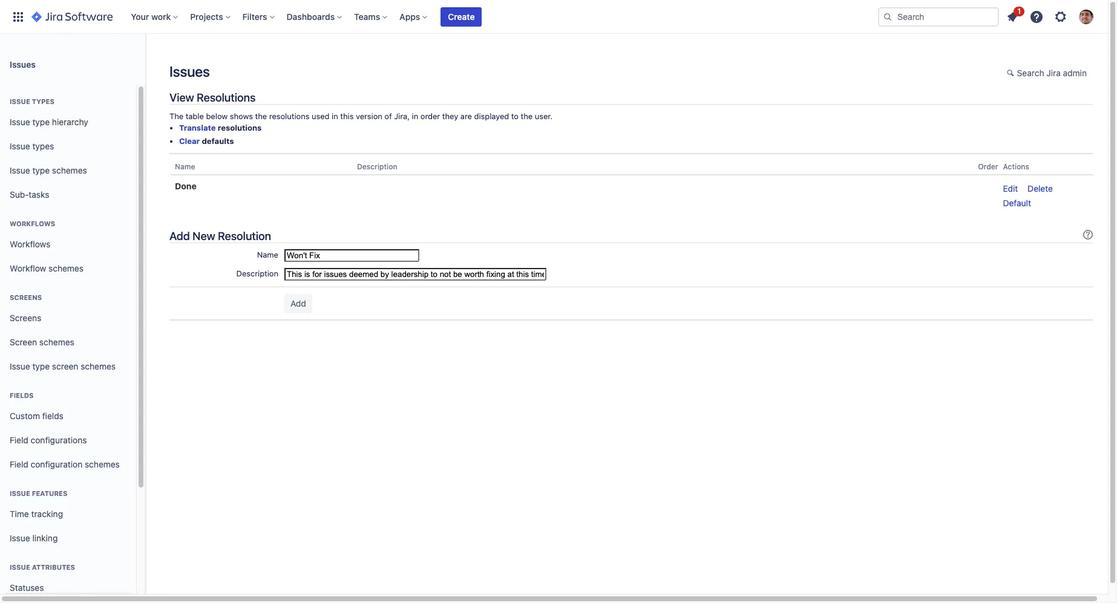 Task type: vqa. For each thing, say whether or not it's contained in the screenshot.
Issues
yes



Task type: describe. For each thing, give the bounding box(es) containing it.
the table below shows the resolutions used in this version of jira, in order they are displayed to the user. translate resolutions clear defaults
[[169, 112, 553, 146]]

custom fields link
[[5, 404, 131, 428]]

issue for issue attributes
[[10, 563, 30, 571]]

add
[[169, 229, 190, 243]]

field for field configuration schemes
[[10, 459, 28, 469]]

they
[[442, 112, 458, 121]]

view resolutions
[[169, 91, 256, 104]]

new
[[192, 229, 215, 243]]

time tracking
[[10, 509, 63, 519]]

issue for issue linking
[[10, 533, 30, 543]]

filters button
[[239, 7, 279, 26]]

jira,
[[394, 112, 410, 121]]

your profile and settings image
[[1079, 9, 1093, 24]]

0 vertical spatial description
[[357, 162, 397, 171]]

fields
[[10, 392, 34, 399]]

sidebar navigation image
[[132, 48, 159, 73]]

edit link
[[1003, 183, 1018, 194]]

schemes inside 'link'
[[52, 165, 87, 175]]

issue features
[[10, 490, 67, 497]]

order
[[420, 112, 440, 121]]

schemes right screen
[[81, 361, 116, 371]]

sub-
[[10, 189, 29, 199]]

search image
[[883, 12, 893, 21]]

search jira admin link
[[1001, 64, 1093, 84]]

add new resolution
[[169, 229, 271, 243]]

screen
[[10, 337, 37, 347]]

resolutions
[[197, 91, 256, 104]]

time tracking link
[[5, 502, 131, 526]]

field configuration schemes link
[[5, 453, 131, 477]]

field configurations link
[[5, 428, 131, 453]]

issue linking link
[[5, 526, 131, 551]]

schemes up issue type screen schemes on the left bottom
[[39, 337, 74, 347]]

issue attributes group
[[5, 551, 131, 603]]

sub-tasks link
[[5, 183, 131, 207]]

teams
[[354, 11, 380, 21]]

admin
[[1063, 68, 1087, 78]]

teams button
[[350, 7, 392, 26]]

1 in from the left
[[332, 112, 338, 121]]

filters
[[242, 11, 267, 21]]

issue for issue type screen schemes
[[10, 361, 30, 371]]

delete default
[[1003, 183, 1053, 208]]

hierarchy
[[52, 117, 88, 127]]

table
[[186, 112, 204, 121]]

translate link
[[179, 123, 216, 132]]

schemes inside fields group
[[85, 459, 120, 469]]

of
[[384, 112, 392, 121]]

schemes inside workflows group
[[48, 263, 83, 273]]

view
[[169, 91, 194, 104]]

2 in from the left
[[412, 112, 418, 121]]

fields
[[42, 411, 63, 421]]

notifications image
[[1005, 9, 1020, 24]]

issue types group
[[5, 85, 131, 211]]

issue type schemes link
[[5, 159, 131, 183]]

linking
[[32, 533, 58, 543]]

screens link
[[5, 306, 131, 330]]

your work
[[131, 11, 171, 21]]

attributes
[[32, 563, 75, 571]]

your
[[131, 11, 149, 21]]

projects button
[[187, 7, 235, 26]]

this
[[340, 112, 354, 121]]

order
[[978, 162, 998, 171]]

issue types
[[10, 97, 54, 105]]

sub-tasks
[[10, 189, 49, 199]]

issue for issue features
[[10, 490, 30, 497]]

types
[[32, 141, 54, 151]]

0 vertical spatial resolutions
[[269, 112, 310, 121]]

settings image
[[1053, 9, 1068, 24]]

dashboards
[[287, 11, 335, 21]]

screen schemes link
[[5, 330, 131, 355]]

0 vertical spatial name
[[175, 162, 195, 171]]

1 the from the left
[[255, 112, 267, 121]]

issue type hierarchy
[[10, 117, 88, 127]]

issue for issue types
[[10, 141, 30, 151]]

screen schemes
[[10, 337, 74, 347]]

issue linking
[[10, 533, 58, 543]]

Search field
[[878, 7, 999, 26]]

create button
[[441, 7, 482, 26]]

defaults
[[202, 136, 234, 146]]

create
[[448, 11, 475, 21]]

the
[[169, 112, 183, 121]]



Task type: locate. For each thing, give the bounding box(es) containing it.
issue for issue types
[[10, 97, 30, 105]]

banner containing your work
[[0, 0, 1108, 34]]

the
[[255, 112, 267, 121], [521, 112, 533, 121]]

issue type screen schemes
[[10, 361, 116, 371]]

2 the from the left
[[521, 112, 533, 121]]

dashboards button
[[283, 7, 347, 26]]

small image
[[1007, 68, 1016, 78]]

jira software image
[[31, 9, 113, 24], [31, 9, 113, 24]]

None submit
[[284, 294, 312, 314]]

3 type from the top
[[32, 361, 50, 371]]

screens group
[[5, 281, 131, 382]]

workflows group
[[5, 207, 131, 284]]

workflows for 'workflows' 'link'
[[10, 239, 50, 249]]

workflows inside 'workflows' 'link'
[[10, 239, 50, 249]]

type
[[32, 117, 50, 127], [32, 165, 50, 175], [32, 361, 50, 371]]

the right to
[[521, 112, 533, 121]]

default
[[1003, 198, 1031, 208]]

type for hierarchy
[[32, 117, 50, 127]]

done
[[175, 181, 197, 191]]

shows
[[230, 112, 253, 121]]

issue types link
[[5, 134, 131, 159]]

type for screen
[[32, 361, 50, 371]]

appswitcher icon image
[[11, 9, 25, 24]]

1 vertical spatial field
[[10, 459, 28, 469]]

6 issue from the top
[[10, 490, 30, 497]]

3 issue from the top
[[10, 141, 30, 151]]

type left screen
[[32, 361, 50, 371]]

screen
[[52, 361, 78, 371]]

1 screens from the top
[[10, 293, 42, 301]]

None text field
[[284, 268, 546, 281]]

1 horizontal spatial resolutions
[[269, 112, 310, 121]]

type inside 'screens' group
[[32, 361, 50, 371]]

1 vertical spatial description
[[236, 269, 278, 279]]

2 screens from the top
[[10, 313, 41, 323]]

name up done
[[175, 162, 195, 171]]

displayed
[[474, 112, 509, 121]]

banner
[[0, 0, 1108, 34]]

description down resolution
[[236, 269, 278, 279]]

1 vertical spatial resolutions
[[218, 123, 262, 132]]

order actions
[[978, 162, 1029, 171]]

workflows up workflow
[[10, 239, 50, 249]]

delete
[[1028, 183, 1053, 194]]

issue features group
[[5, 477, 131, 554]]

name
[[175, 162, 195, 171], [257, 250, 278, 260]]

issue for issue type schemes
[[10, 165, 30, 175]]

resolution
[[218, 229, 271, 243]]

issue inside group
[[10, 563, 30, 571]]

issue inside 'screens' group
[[10, 361, 30, 371]]

tasks
[[29, 189, 49, 199]]

1 horizontal spatial name
[[257, 250, 278, 260]]

types
[[32, 97, 54, 105]]

issues
[[10, 59, 36, 69], [169, 63, 210, 80]]

1 horizontal spatial the
[[521, 112, 533, 121]]

0 vertical spatial field
[[10, 435, 28, 445]]

0 horizontal spatial resolutions
[[218, 123, 262, 132]]

workflows
[[10, 220, 55, 228], [10, 239, 50, 249]]

workflow schemes link
[[5, 257, 131, 281]]

0 vertical spatial workflows
[[10, 220, 55, 228]]

field
[[10, 435, 28, 445], [10, 459, 28, 469]]

apps button
[[396, 7, 432, 26]]

1 vertical spatial screens
[[10, 313, 41, 323]]

user.
[[535, 112, 553, 121]]

tracking
[[31, 509, 63, 519]]

2 field from the top
[[10, 459, 28, 469]]

0 horizontal spatial the
[[255, 112, 267, 121]]

resolutions down shows
[[218, 123, 262, 132]]

below
[[206, 112, 228, 121]]

name down resolution
[[257, 250, 278, 260]]

1 issue from the top
[[10, 97, 30, 105]]

description
[[357, 162, 397, 171], [236, 269, 278, 279]]

type up tasks
[[32, 165, 50, 175]]

the right shows
[[255, 112, 267, 121]]

0 vertical spatial screens
[[10, 293, 42, 301]]

statuses
[[10, 582, 44, 593]]

type for schemes
[[32, 165, 50, 175]]

7 issue from the top
[[10, 533, 30, 543]]

default link
[[1003, 198, 1031, 208]]

version
[[356, 112, 382, 121]]

workflows link
[[5, 232, 131, 257]]

translate
[[179, 123, 216, 132]]

0 vertical spatial type
[[32, 117, 50, 127]]

None text field
[[284, 250, 419, 262]]

issue for issue type hierarchy
[[10, 117, 30, 127]]

custom
[[10, 411, 40, 421]]

issue types
[[10, 141, 54, 151]]

clear
[[179, 136, 200, 146]]

configurations
[[31, 435, 87, 445]]

issue type hierarchy link
[[5, 110, 131, 134]]

resolutions left used at the top left of the page
[[269, 112, 310, 121]]

8 issue from the top
[[10, 563, 30, 571]]

in left this
[[332, 112, 338, 121]]

primary element
[[7, 0, 878, 34]]

schemes down issue types link in the top left of the page
[[52, 165, 87, 175]]

field for field configurations
[[10, 435, 28, 445]]

screens up screen
[[10, 313, 41, 323]]

fields group
[[5, 379, 131, 480]]

screens
[[10, 293, 42, 301], [10, 313, 41, 323]]

time
[[10, 509, 29, 519]]

schemes down field configurations link
[[85, 459, 120, 469]]

workflows for workflows group
[[10, 220, 55, 228]]

issue attributes
[[10, 563, 75, 571]]

help image
[[1029, 9, 1044, 24]]

issue type screen schemes link
[[5, 355, 131, 379]]

1 workflows from the top
[[10, 220, 55, 228]]

jira
[[1046, 68, 1061, 78]]

1 vertical spatial name
[[257, 250, 278, 260]]

schemes
[[52, 165, 87, 175], [48, 263, 83, 273], [39, 337, 74, 347], [81, 361, 116, 371], [85, 459, 120, 469]]

1 horizontal spatial issues
[[169, 63, 210, 80]]

in right jira,
[[412, 112, 418, 121]]

field configurations
[[10, 435, 87, 445]]

1
[[1017, 6, 1021, 15]]

5 issue from the top
[[10, 361, 30, 371]]

resolutions
[[269, 112, 310, 121], [218, 123, 262, 132]]

1 horizontal spatial in
[[412, 112, 418, 121]]

screens for 'screens' group
[[10, 293, 42, 301]]

field down custom in the left of the page
[[10, 435, 28, 445]]

statuses link
[[5, 576, 131, 600]]

custom fields
[[10, 411, 63, 421]]

1 vertical spatial type
[[32, 165, 50, 175]]

are
[[460, 112, 472, 121]]

actions
[[1003, 162, 1029, 171]]

clear link
[[179, 136, 200, 146]]

features
[[32, 490, 67, 497]]

in
[[332, 112, 338, 121], [412, 112, 418, 121]]

screens down workflow
[[10, 293, 42, 301]]

field configuration schemes
[[10, 459, 120, 469]]

to
[[511, 112, 519, 121]]

issues up view
[[169, 63, 210, 80]]

type down types
[[32, 117, 50, 127]]

delete link
[[1028, 183, 1053, 194]]

search
[[1017, 68, 1044, 78]]

configuration
[[31, 459, 82, 469]]

workflow
[[10, 263, 46, 273]]

description down the table below shows the resolutions used in this version of jira, in order they are displayed to the user. translate resolutions clear defaults at top left
[[357, 162, 397, 171]]

issue type schemes
[[10, 165, 87, 175]]

screens for screens link
[[10, 313, 41, 323]]

field up issue features on the left of the page
[[10, 459, 28, 469]]

1 horizontal spatial description
[[357, 162, 397, 171]]

projects
[[190, 11, 223, 21]]

0 horizontal spatial issues
[[10, 59, 36, 69]]

0 horizontal spatial description
[[236, 269, 278, 279]]

issues up issue types
[[10, 59, 36, 69]]

0 horizontal spatial name
[[175, 162, 195, 171]]

2 issue from the top
[[10, 117, 30, 127]]

2 workflows from the top
[[10, 239, 50, 249]]

1 vertical spatial workflows
[[10, 239, 50, 249]]

issue inside 'link'
[[10, 165, 30, 175]]

2 vertical spatial type
[[32, 361, 50, 371]]

edit
[[1003, 183, 1018, 194]]

1 field from the top
[[10, 435, 28, 445]]

apps
[[399, 11, 420, 21]]

4 issue from the top
[[10, 165, 30, 175]]

1 type from the top
[[32, 117, 50, 127]]

schemes down 'workflows' 'link'
[[48, 263, 83, 273]]

workflows down sub-tasks
[[10, 220, 55, 228]]

2 type from the top
[[32, 165, 50, 175]]

type inside 'link'
[[32, 165, 50, 175]]

0 horizontal spatial in
[[332, 112, 338, 121]]



